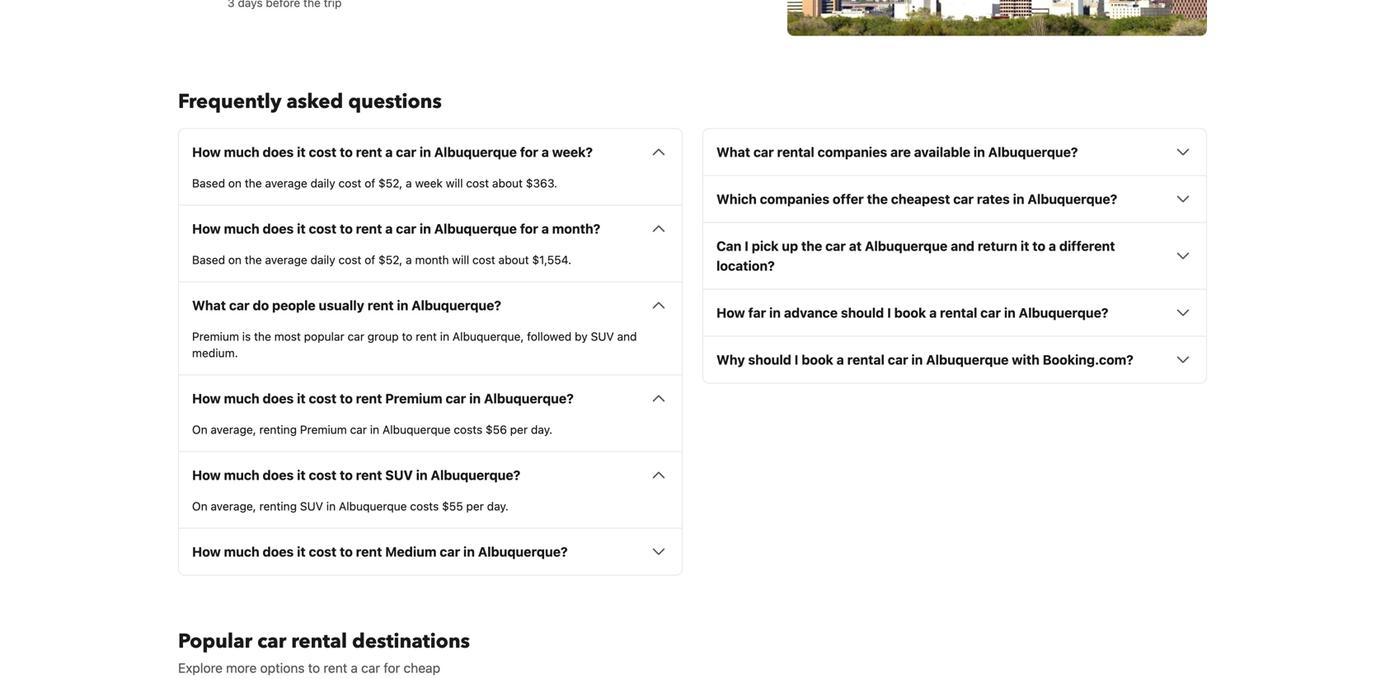 Task type: vqa. For each thing, say whether or not it's contained in the screenshot.
Kyoto "image"
no



Task type: locate. For each thing, give the bounding box(es) containing it.
based on the average daily cost of $52, a week will cost about $363.
[[192, 176, 557, 190]]

2 $52, from the top
[[378, 253, 403, 267]]

suv down the on average, renting premium car in albuquerque costs $56 per day.
[[385, 467, 413, 483]]

0 vertical spatial premium
[[192, 330, 239, 343]]

cost up the on average, renting premium car in albuquerque costs $56 per day.
[[309, 391, 337, 406]]

car inside can i pick up the car at albuquerque and return it to a different location?
[[826, 238, 846, 254]]

a beautiful view of albuquerque image
[[788, 0, 1207, 36]]

per right $55
[[466, 500, 484, 513]]

how much does it cost to rent medium car in albuquerque? button
[[192, 542, 669, 562]]

0 vertical spatial per
[[510, 423, 528, 436]]

should right advance
[[841, 305, 884, 321]]

car
[[396, 144, 416, 160], [754, 144, 774, 160], [953, 191, 974, 207], [396, 221, 416, 236], [826, 238, 846, 254], [229, 297, 250, 313], [981, 305, 1001, 321], [348, 330, 364, 343], [888, 352, 908, 368], [446, 391, 466, 406], [350, 423, 367, 436], [440, 544, 460, 560], [257, 628, 286, 655], [361, 660, 380, 676]]

a inside why should i book a rental car in albuquerque with booking.com? dropdown button
[[837, 352, 844, 368]]

to inside "popular car rental destinations explore more options to rent a car for cheap"
[[308, 660, 320, 676]]

will for week?
[[446, 176, 463, 190]]

2 renting from the top
[[259, 500, 297, 513]]

1 vertical spatial about
[[499, 253, 529, 267]]

cost up on average, renting suv in albuquerque costs $55 per day.
[[309, 467, 337, 483]]

car right medium
[[440, 544, 460, 560]]

1 much from the top
[[224, 144, 260, 160]]

2 vertical spatial for
[[384, 660, 400, 676]]

albuquerque,
[[453, 330, 524, 343]]

2 daily from the top
[[311, 253, 335, 267]]

0 horizontal spatial and
[[617, 330, 637, 343]]

of down how much does it cost to rent a car in albuquerque for a month?
[[365, 253, 375, 267]]

can i pick up the car at albuquerque and return it to a different location?
[[717, 238, 1115, 274]]

0 vertical spatial should
[[841, 305, 884, 321]]

companies up offer
[[818, 144, 887, 160]]

2 horizontal spatial premium
[[385, 391, 443, 406]]

to right group
[[402, 330, 413, 343]]

does
[[263, 144, 294, 160], [263, 221, 294, 236], [263, 391, 294, 406], [263, 467, 294, 483], [263, 544, 294, 560]]

0 vertical spatial renting
[[259, 423, 297, 436]]

and
[[951, 238, 975, 254], [617, 330, 637, 343]]

0 vertical spatial will
[[446, 176, 463, 190]]

suv inside premium is the most popular car group to rent in albuquerque, followed by suv and medium.
[[591, 330, 614, 343]]

how for how much does it cost to rent premium car in albuquerque?
[[192, 391, 221, 406]]

of for how much does it cost to rent a car in albuquerque for a month?
[[365, 253, 375, 267]]

rent right options
[[324, 660, 347, 676]]

companies inside dropdown button
[[760, 191, 830, 207]]

daily for how much does it cost to rent a car in albuquerque for a week?
[[311, 176, 335, 190]]

to inside dropdown button
[[340, 544, 353, 560]]

how much does it cost to rent a car in albuquerque for a month? button
[[192, 219, 669, 239]]

can
[[717, 238, 742, 254]]

how inside dropdown button
[[192, 544, 221, 560]]

day. right $56
[[531, 423, 553, 436]]

it inside dropdown button
[[297, 544, 306, 560]]

how far in advance should i book a rental car in albuquerque? button
[[717, 303, 1193, 323]]

2 average from the top
[[265, 253, 307, 267]]

to right options
[[308, 660, 320, 676]]

to up based on the average daily cost of $52, a week will cost about $363. at left
[[340, 144, 353, 160]]

much for how much does it cost to rent medium car in albuquerque?
[[224, 544, 260, 560]]

renting for how much does it cost to rent suv in albuquerque?
[[259, 500, 297, 513]]

to up the on average, renting premium car in albuquerque costs $56 per day.
[[340, 391, 353, 406]]

far
[[748, 305, 766, 321]]

i up why should i book a rental car in albuquerque with booking.com?
[[887, 305, 891, 321]]

2 horizontal spatial suv
[[591, 330, 614, 343]]

5 much from the top
[[224, 544, 260, 560]]

4 much from the top
[[224, 467, 260, 483]]

$52, down how much does it cost to rent a car in albuquerque for a week?
[[378, 176, 403, 190]]

1 vertical spatial what
[[192, 297, 226, 313]]

1 vertical spatial for
[[520, 221, 538, 236]]

albuquerque? inside "what car do people usually rent in albuquerque?" dropdown button
[[412, 297, 501, 313]]

1 of from the top
[[365, 176, 375, 190]]

1 on from the top
[[228, 176, 242, 190]]

daily up the "usually"
[[311, 253, 335, 267]]

to
[[340, 144, 353, 160], [340, 221, 353, 236], [1033, 238, 1046, 254], [402, 330, 413, 343], [340, 391, 353, 406], [340, 467, 353, 483], [340, 544, 353, 560], [308, 660, 320, 676]]

much
[[224, 144, 260, 160], [224, 221, 260, 236], [224, 391, 260, 406], [224, 467, 260, 483], [224, 544, 260, 560]]

for inside how much does it cost to rent a car in albuquerque for a month? dropdown button
[[520, 221, 538, 236]]

0 vertical spatial book
[[894, 305, 926, 321]]

renting
[[259, 423, 297, 436], [259, 500, 297, 513]]

$56
[[486, 423, 507, 436]]

albuquerque down which companies offer the cheapest car rates in albuquerque?
[[865, 238, 948, 254]]

cost inside dropdown button
[[309, 544, 337, 560]]

2 on from the top
[[192, 500, 208, 513]]

0 vertical spatial average
[[265, 176, 307, 190]]

0 vertical spatial of
[[365, 176, 375, 190]]

1 renting from the top
[[259, 423, 297, 436]]

how much does it cost to rent a car in albuquerque for a week? button
[[192, 142, 669, 162]]

average
[[265, 176, 307, 190], [265, 253, 307, 267]]

how
[[192, 144, 221, 160], [192, 221, 221, 236], [717, 305, 745, 321], [192, 391, 221, 406], [192, 467, 221, 483], [192, 544, 221, 560]]

which companies offer the cheapest car rates in albuquerque?
[[717, 191, 1118, 207]]

to inside can i pick up the car at albuquerque and return it to a different location?
[[1033, 238, 1046, 254]]

albuquerque inside can i pick up the car at albuquerque and return it to a different location?
[[865, 238, 948, 254]]

the inside premium is the most popular car group to rent in albuquerque, followed by suv and medium.
[[254, 330, 271, 343]]

a inside how far in advance should i book a rental car in albuquerque? dropdown button
[[929, 305, 937, 321]]

1 horizontal spatial day.
[[531, 423, 553, 436]]

how much does it cost to rent suv in albuquerque? button
[[192, 465, 669, 485]]

1 vertical spatial based
[[192, 253, 225, 267]]

what
[[717, 144, 750, 160], [192, 297, 226, 313]]

1 vertical spatial book
[[802, 352, 834, 368]]

daily down how much does it cost to rent a car in albuquerque for a week?
[[311, 176, 335, 190]]

suv down how much does it cost to rent suv in albuquerque?
[[300, 500, 323, 513]]

$1,554.
[[532, 253, 572, 267]]

for
[[520, 144, 538, 160], [520, 221, 538, 236], [384, 660, 400, 676]]

0 horizontal spatial book
[[802, 352, 834, 368]]

0 vertical spatial daily
[[311, 176, 335, 190]]

should
[[841, 305, 884, 321], [748, 352, 791, 368]]

1 vertical spatial costs
[[410, 500, 439, 513]]

rental
[[777, 144, 815, 160], [940, 305, 977, 321], [847, 352, 885, 368], [291, 628, 347, 655]]

what up which
[[717, 144, 750, 160]]

premium up the on average, renting premium car in albuquerque costs $56 per day.
[[385, 391, 443, 406]]

1 based from the top
[[192, 176, 225, 190]]

0 vertical spatial on
[[192, 423, 208, 436]]

3 much from the top
[[224, 391, 260, 406]]

2 much from the top
[[224, 221, 260, 236]]

costs
[[454, 423, 483, 436], [410, 500, 439, 513]]

1 vertical spatial on
[[228, 253, 242, 267]]

0 vertical spatial day.
[[531, 423, 553, 436]]

4 does from the top
[[263, 467, 294, 483]]

2 on from the top
[[228, 253, 242, 267]]

companies up up
[[760, 191, 830, 207]]

and left return
[[951, 238, 975, 254]]

in up month
[[420, 221, 431, 236]]

medium.
[[192, 346, 238, 360]]

0 vertical spatial about
[[492, 176, 523, 190]]

on
[[228, 176, 242, 190], [228, 253, 242, 267]]

will
[[446, 176, 463, 190], [452, 253, 469, 267]]

albuquerque? inside how much does it cost to rent medium car in albuquerque? dropdown button
[[478, 544, 568, 560]]

1 vertical spatial on
[[192, 500, 208, 513]]

at
[[849, 238, 862, 254]]

0 vertical spatial and
[[951, 238, 975, 254]]

1 does from the top
[[263, 144, 294, 160]]

about for week?
[[492, 176, 523, 190]]

daily
[[311, 176, 335, 190], [311, 253, 335, 267]]

the for how much does it cost to rent a car in albuquerque for a week?
[[245, 176, 262, 190]]

1 vertical spatial and
[[617, 330, 637, 343]]

car down destinations on the left of the page
[[361, 660, 380, 676]]

what up 'medium.'
[[192, 297, 226, 313]]

it right return
[[1021, 238, 1029, 254]]

daily for how much does it cost to rent a car in albuquerque for a month?
[[311, 253, 335, 267]]

average,
[[211, 423, 256, 436], [211, 500, 256, 513]]

a up based on the average daily cost of $52, a week will cost about $363. at left
[[385, 144, 393, 160]]

much inside how much does it cost to rent suv in albuquerque? dropdown button
[[224, 467, 260, 483]]

how much does it cost to rent suv in albuquerque?
[[192, 467, 521, 483]]

it inside can i pick up the car at albuquerque and return it to a different location?
[[1021, 238, 1029, 254]]

suv inside dropdown button
[[385, 467, 413, 483]]

for inside "popular car rental destinations explore more options to rent a car for cheap"
[[384, 660, 400, 676]]

costs left $55
[[410, 500, 439, 513]]

1 horizontal spatial premium
[[300, 423, 347, 436]]

rental inside "popular car rental destinations explore more options to rent a car for cheap"
[[291, 628, 347, 655]]

does for how much does it cost to rent premium car in albuquerque?
[[263, 391, 294, 406]]

2 average, from the top
[[211, 500, 256, 513]]

frequently asked questions
[[178, 88, 442, 115]]

much inside how much does it cost to rent premium car in albuquerque? dropdown button
[[224, 391, 260, 406]]

premium is the most popular car group to rent in albuquerque, followed by suv and medium.
[[192, 330, 637, 360]]

car inside dropdown button
[[440, 544, 460, 560]]

0 vertical spatial costs
[[454, 423, 483, 436]]

in down "what car do people usually rent in albuquerque?" dropdown button
[[440, 330, 449, 343]]

premium up 'medium.'
[[192, 330, 239, 343]]

about left $1,554.
[[499, 253, 529, 267]]

2 does from the top
[[263, 221, 294, 236]]

what inside 'dropdown button'
[[717, 144, 750, 160]]

it
[[297, 144, 306, 160], [297, 221, 306, 236], [1021, 238, 1029, 254], [297, 391, 306, 406], [297, 467, 306, 483], [297, 544, 306, 560]]

to inside premium is the most popular car group to rent in albuquerque, followed by suv and medium.
[[402, 330, 413, 343]]

0 vertical spatial for
[[520, 144, 538, 160]]

$52,
[[378, 176, 403, 190], [378, 253, 403, 267]]

rent
[[356, 144, 382, 160], [356, 221, 382, 236], [368, 297, 394, 313], [416, 330, 437, 343], [356, 391, 382, 406], [356, 467, 382, 483], [356, 544, 382, 560], [324, 660, 347, 676]]

a
[[385, 144, 393, 160], [542, 144, 549, 160], [406, 176, 412, 190], [385, 221, 393, 236], [542, 221, 549, 236], [1049, 238, 1056, 254], [406, 253, 412, 267], [929, 305, 937, 321], [837, 352, 844, 368], [351, 660, 358, 676]]

popular
[[178, 628, 252, 655]]

1 vertical spatial daily
[[311, 253, 335, 267]]

i right can
[[745, 238, 749, 254]]

0 vertical spatial what
[[717, 144, 750, 160]]

car inside premium is the most popular car group to rent in albuquerque, followed by suv and medium.
[[348, 330, 364, 343]]

car left group
[[348, 330, 364, 343]]

1 vertical spatial per
[[466, 500, 484, 513]]

it for how much does it cost to rent a car in albuquerque for a week?
[[297, 144, 306, 160]]

premium up how much does it cost to rent suv in albuquerque?
[[300, 423, 347, 436]]

1 vertical spatial average
[[265, 253, 307, 267]]

albuquerque down how much does it cost to rent suv in albuquerque?
[[339, 500, 407, 513]]

2 vertical spatial suv
[[300, 500, 323, 513]]

for for week?
[[520, 144, 538, 160]]

0 vertical spatial average,
[[211, 423, 256, 436]]

should right why
[[748, 352, 791, 368]]

a up why should i book a rental car in albuquerque with booking.com?
[[929, 305, 937, 321]]

how much does it cost to rent medium car in albuquerque?
[[192, 544, 568, 560]]

0 vertical spatial suv
[[591, 330, 614, 343]]

cost up "based on the average daily cost of $52, a month will cost about $1,554." on the left of page
[[309, 221, 337, 236]]

what for what car rental companies are available in albuquerque?
[[717, 144, 750, 160]]

the inside can i pick up the car at albuquerque and return it to a different location?
[[801, 238, 822, 254]]

frequently
[[178, 88, 282, 115]]

on
[[192, 423, 208, 436], [192, 500, 208, 513]]

1 $52, from the top
[[378, 176, 403, 190]]

day.
[[531, 423, 553, 436], [487, 500, 509, 513]]

how for how far in advance should i book a rental car in albuquerque?
[[717, 305, 745, 321]]

1 vertical spatial premium
[[385, 391, 443, 406]]

1 vertical spatial will
[[452, 253, 469, 267]]

0 horizontal spatial premium
[[192, 330, 239, 343]]

can i pick up the car at albuquerque and return it to a different location? button
[[717, 236, 1193, 276]]

in right medium
[[463, 544, 475, 560]]

i
[[745, 238, 749, 254], [887, 305, 891, 321], [795, 352, 799, 368]]

it down frequently asked questions on the top
[[297, 144, 306, 160]]

1 horizontal spatial and
[[951, 238, 975, 254]]

suv
[[591, 330, 614, 343], [385, 467, 413, 483], [300, 500, 323, 513]]

0 vertical spatial i
[[745, 238, 749, 254]]

does for how much does it cost to rent suv in albuquerque?
[[263, 467, 294, 483]]

5 does from the top
[[263, 544, 294, 560]]

suv right by
[[591, 330, 614, 343]]

will right the week
[[446, 176, 463, 190]]

is
[[242, 330, 251, 343]]

much for how much does it cost to rent a car in albuquerque for a month?
[[224, 221, 260, 236]]

options
[[260, 660, 305, 676]]

0 horizontal spatial what
[[192, 297, 226, 313]]

in right available
[[974, 144, 985, 160]]

much inside how much does it cost to rent medium car in albuquerque? dropdown button
[[224, 544, 260, 560]]

1 vertical spatial average,
[[211, 500, 256, 513]]

on for how much does it cost to rent a car in albuquerque for a week?
[[228, 176, 242, 190]]

premium inside premium is the most popular car group to rent in albuquerque, followed by suv and medium.
[[192, 330, 239, 343]]

rent up on average, renting suv in albuquerque costs $55 per day.
[[356, 467, 382, 483]]

albuquerque? inside how much does it cost to rent premium car in albuquerque? dropdown button
[[484, 391, 574, 406]]

0 vertical spatial based
[[192, 176, 225, 190]]

a inside "popular car rental destinations explore more options to rent a car for cheap"
[[351, 660, 358, 676]]

1 daily from the top
[[311, 176, 335, 190]]

2 of from the top
[[365, 253, 375, 267]]

how much does it cost to rent premium car in albuquerque? button
[[192, 389, 669, 408]]

0 horizontal spatial day.
[[487, 500, 509, 513]]

rent down "what car do people usually rent in albuquerque?" dropdown button
[[416, 330, 437, 343]]

pick
[[752, 238, 779, 254]]

it up on average, renting suv in albuquerque costs $55 per day.
[[297, 467, 306, 483]]

1 vertical spatial $52,
[[378, 253, 403, 267]]

car left at
[[826, 238, 846, 254]]

a down advance
[[837, 352, 844, 368]]

are
[[891, 144, 911, 160]]

book
[[894, 305, 926, 321], [802, 352, 834, 368]]

the for how much does it cost to rent a car in albuquerque for a month?
[[245, 253, 262, 267]]

0 horizontal spatial should
[[748, 352, 791, 368]]

what inside dropdown button
[[192, 297, 226, 313]]

it up people
[[297, 221, 306, 236]]

does for how much does it cost to rent a car in albuquerque for a month?
[[263, 221, 294, 236]]

book down advance
[[802, 352, 834, 368]]

the
[[245, 176, 262, 190], [867, 191, 888, 207], [801, 238, 822, 254], [245, 253, 262, 267], [254, 330, 271, 343]]

cost
[[309, 144, 337, 160], [339, 176, 361, 190], [466, 176, 489, 190], [309, 221, 337, 236], [339, 253, 361, 267], [472, 253, 495, 267], [309, 391, 337, 406], [309, 467, 337, 483], [309, 544, 337, 560]]

followed
[[527, 330, 572, 343]]

car down 'how much does it cost to rent premium car in albuquerque?'
[[350, 423, 367, 436]]

and right by
[[617, 330, 637, 343]]

2 vertical spatial i
[[795, 352, 799, 368]]

much for how much does it cost to rent a car in albuquerque for a week?
[[224, 144, 260, 160]]

based for how much does it cost to rent a car in albuquerque for a week?
[[192, 176, 225, 190]]

of down how much does it cost to rent a car in albuquerque for a week?
[[365, 176, 375, 190]]

0 vertical spatial $52,
[[378, 176, 403, 190]]

people
[[272, 297, 316, 313]]

1 vertical spatial of
[[365, 253, 375, 267]]

per right $56
[[510, 423, 528, 436]]

what car do people usually rent in albuquerque? button
[[192, 295, 669, 315]]

costs left $56
[[454, 423, 483, 436]]

to down on average, renting suv in albuquerque costs $55 per day.
[[340, 544, 353, 560]]

0 vertical spatial on
[[228, 176, 242, 190]]

0 horizontal spatial suv
[[300, 500, 323, 513]]

1 average from the top
[[265, 176, 307, 190]]

car up which
[[754, 144, 774, 160]]

1 average, from the top
[[211, 423, 256, 436]]

in down the on average, renting premium car in albuquerque costs $56 per day.
[[416, 467, 428, 483]]

1 vertical spatial suv
[[385, 467, 413, 483]]

a left "different"
[[1049, 238, 1056, 254]]

it for how much does it cost to rent a car in albuquerque for a month?
[[297, 221, 306, 236]]

0 horizontal spatial per
[[466, 500, 484, 513]]

1 vertical spatial day.
[[487, 500, 509, 513]]

car up "based on the average daily cost of $52, a month will cost about $1,554." on the left of page
[[396, 221, 416, 236]]

albuquerque up the week
[[434, 144, 517, 160]]

0 horizontal spatial i
[[745, 238, 749, 254]]

much inside how much does it cost to rent a car in albuquerque for a week? dropdown button
[[224, 144, 260, 160]]

albuquerque?
[[988, 144, 1078, 160], [1028, 191, 1118, 207], [412, 297, 501, 313], [1019, 305, 1109, 321], [484, 391, 574, 406], [431, 467, 521, 483], [478, 544, 568, 560]]

premium
[[192, 330, 239, 343], [385, 391, 443, 406], [300, 423, 347, 436]]

a left month
[[406, 253, 412, 267]]

much inside how much does it cost to rent a car in albuquerque for a month? dropdown button
[[224, 221, 260, 236]]

based for how much does it cost to rent a car in albuquerque for a month?
[[192, 253, 225, 267]]

about left $363. at top left
[[492, 176, 523, 190]]

it down "most"
[[297, 391, 306, 406]]

1 on from the top
[[192, 423, 208, 436]]

to up "based on the average daily cost of $52, a month will cost about $1,554." on the left of page
[[340, 221, 353, 236]]

average for how much does it cost to rent a car in albuquerque for a week?
[[265, 176, 307, 190]]

$52, down how much does it cost to rent a car in albuquerque for a month?
[[378, 253, 403, 267]]

0 vertical spatial companies
[[818, 144, 887, 160]]

does for how much does it cost to rent a car in albuquerque for a week?
[[263, 144, 294, 160]]

1 horizontal spatial i
[[795, 352, 799, 368]]

does inside dropdown button
[[263, 544, 294, 560]]

cost down asked
[[309, 144, 337, 160]]

albuquerque down how much does it cost to rent premium car in albuquerque? dropdown button on the bottom of the page
[[383, 423, 451, 436]]

3 does from the top
[[263, 391, 294, 406]]

a down destinations on the left of the page
[[351, 660, 358, 676]]

for inside how much does it cost to rent a car in albuquerque for a week? dropdown button
[[520, 144, 538, 160]]

on for how much does it cost to rent suv in albuquerque?
[[192, 500, 208, 513]]

1 vertical spatial renting
[[259, 500, 297, 513]]

will right month
[[452, 253, 469, 267]]

albuquerque? inside which companies offer the cheapest car rates in albuquerque? dropdown button
[[1028, 191, 1118, 207]]

1 horizontal spatial suv
[[385, 467, 413, 483]]

2 horizontal spatial i
[[887, 305, 891, 321]]

cost down on average, renting suv in albuquerque costs $55 per day.
[[309, 544, 337, 560]]

book up why should i book a rental car in albuquerque with booking.com?
[[894, 305, 926, 321]]

albuquerque? inside how much does it cost to rent suv in albuquerque? dropdown button
[[431, 467, 521, 483]]

i down advance
[[795, 352, 799, 368]]

day. right $55
[[487, 500, 509, 513]]

for up $1,554.
[[520, 221, 538, 236]]

for for month?
[[520, 221, 538, 236]]

per
[[510, 423, 528, 436], [466, 500, 484, 513]]

about
[[492, 176, 523, 190], [499, 253, 529, 267]]

in
[[420, 144, 431, 160], [974, 144, 985, 160], [1013, 191, 1025, 207], [420, 221, 431, 236], [397, 297, 408, 313], [769, 305, 781, 321], [1004, 305, 1016, 321], [440, 330, 449, 343], [912, 352, 923, 368], [469, 391, 481, 406], [370, 423, 379, 436], [416, 467, 428, 483], [326, 500, 336, 513], [463, 544, 475, 560]]

what car do people usually rent in albuquerque?
[[192, 297, 501, 313]]

what car rental companies are available in albuquerque?
[[717, 144, 1078, 160]]

and inside can i pick up the car at albuquerque and return it to a different location?
[[951, 238, 975, 254]]

group
[[368, 330, 399, 343]]

2 based from the top
[[192, 253, 225, 267]]

1 horizontal spatial what
[[717, 144, 750, 160]]

companies
[[818, 144, 887, 160], [760, 191, 830, 207]]

cost up "what car do people usually rent in albuquerque?"
[[339, 253, 361, 267]]

1 vertical spatial companies
[[760, 191, 830, 207]]

1 horizontal spatial book
[[894, 305, 926, 321]]

it down on average, renting suv in albuquerque costs $55 per day.
[[297, 544, 306, 560]]



Task type: describe. For each thing, give the bounding box(es) containing it.
usually
[[319, 297, 364, 313]]

rates
[[977, 191, 1010, 207]]

popular
[[304, 330, 344, 343]]

will for month?
[[452, 253, 469, 267]]

which companies offer the cheapest car rates in albuquerque? button
[[717, 189, 1193, 209]]

explore
[[178, 660, 223, 676]]

a left the week
[[406, 176, 412, 190]]

how for how much does it cost to rent a car in albuquerque for a month?
[[192, 221, 221, 236]]

car up options
[[257, 628, 286, 655]]

in down how much does it cost to rent suv in albuquerque?
[[326, 500, 336, 513]]

which
[[717, 191, 757, 207]]

on average, renting suv in albuquerque costs $55 per day.
[[192, 500, 509, 513]]

how for how much does it cost to rent suv in albuquerque?
[[192, 467, 221, 483]]

in down albuquerque,
[[469, 391, 481, 406]]

it for how much does it cost to rent medium car in albuquerque?
[[297, 544, 306, 560]]

available
[[914, 144, 971, 160]]

a up "based on the average daily cost of $52, a month will cost about $1,554." on the left of page
[[385, 221, 393, 236]]

how far in advance should i book a rental car in albuquerque?
[[717, 305, 1109, 321]]

in right far
[[769, 305, 781, 321]]

rent up "based on the average daily cost of $52, a month will cost about $1,554." on the left of page
[[356, 221, 382, 236]]

cost right the week
[[466, 176, 489, 190]]

car inside 'dropdown button'
[[754, 144, 774, 160]]

how much does it cost to rent premium car in albuquerque?
[[192, 391, 574, 406]]

does for how much does it cost to rent medium car in albuquerque?
[[263, 544, 294, 560]]

of for how much does it cost to rent a car in albuquerque for a week?
[[365, 176, 375, 190]]

a left month? on the top left of the page
[[542, 221, 549, 236]]

how much does it cost to rent a car in albuquerque for a month?
[[192, 221, 601, 236]]

car up the week
[[396, 144, 416, 160]]

booking.com?
[[1043, 352, 1134, 368]]

average, for how much does it cost to rent premium car in albuquerque?
[[211, 423, 256, 436]]

car up why should i book a rental car in albuquerque with booking.com? dropdown button
[[981, 305, 1001, 321]]

most
[[274, 330, 301, 343]]

rental inside 'dropdown button'
[[777, 144, 815, 160]]

popular car rental destinations explore more options to rent a car for cheap
[[178, 628, 470, 676]]

1 horizontal spatial costs
[[454, 423, 483, 436]]

$55
[[442, 500, 463, 513]]

destinations
[[352, 628, 470, 655]]

and inside premium is the most popular car group to rent in albuquerque, followed by suv and medium.
[[617, 330, 637, 343]]

what car rental companies are available in albuquerque? button
[[717, 142, 1193, 162]]

the for what car do people usually rent in albuquerque?
[[254, 330, 271, 343]]

cheapest
[[891, 191, 950, 207]]

i inside can i pick up the car at albuquerque and return it to a different location?
[[745, 238, 749, 254]]

rent inside premium is the most popular car group to rent in albuquerque, followed by suv and medium.
[[416, 330, 437, 343]]

advance
[[784, 305, 838, 321]]

on for how much does it cost to rent premium car in albuquerque?
[[192, 423, 208, 436]]

different
[[1059, 238, 1115, 254]]

1 horizontal spatial per
[[510, 423, 528, 436]]

rent inside "popular car rental destinations explore more options to rent a car for cheap"
[[324, 660, 347, 676]]

cost right month
[[472, 253, 495, 267]]

albuquerque? inside how far in advance should i book a rental car in albuquerque? dropdown button
[[1019, 305, 1109, 321]]

questions
[[348, 88, 442, 115]]

albuquerque down how far in advance should i book a rental car in albuquerque? dropdown button
[[926, 352, 1009, 368]]

in inside 'dropdown button'
[[974, 144, 985, 160]]

why should i book a rental car in albuquerque with booking.com? button
[[717, 350, 1193, 370]]

much for how much does it cost to rent premium car in albuquerque?
[[224, 391, 260, 406]]

in down how far in advance should i book a rental car in albuquerque?
[[912, 352, 923, 368]]

average for how much does it cost to rent a car in albuquerque for a month?
[[265, 253, 307, 267]]

by
[[575, 330, 588, 343]]

car left do
[[229, 297, 250, 313]]

week?
[[552, 144, 593, 160]]

to up on average, renting suv in albuquerque costs $55 per day.
[[340, 467, 353, 483]]

on for how much does it cost to rent a car in albuquerque for a month?
[[228, 253, 242, 267]]

1 horizontal spatial should
[[841, 305, 884, 321]]

cost down how much does it cost to rent a car in albuquerque for a week?
[[339, 176, 361, 190]]

much for how much does it cost to rent suv in albuquerque?
[[224, 467, 260, 483]]

$52, for month?
[[378, 253, 403, 267]]

car left rates
[[953, 191, 974, 207]]

car down how far in advance should i book a rental car in albuquerque?
[[888, 352, 908, 368]]

up
[[782, 238, 798, 254]]

rent up group
[[368, 297, 394, 313]]

in up with at the right bottom
[[1004, 305, 1016, 321]]

albuquerque up month
[[434, 221, 517, 236]]

return
[[978, 238, 1018, 254]]

$52, for week?
[[378, 176, 403, 190]]

asked
[[287, 88, 343, 115]]

in up group
[[397, 297, 408, 313]]

month?
[[552, 221, 601, 236]]

offer
[[833, 191, 864, 207]]

with
[[1012, 352, 1040, 368]]

premium inside dropdown button
[[385, 391, 443, 406]]

0 horizontal spatial costs
[[410, 500, 439, 513]]

it for how much does it cost to rent suv in albuquerque?
[[297, 467, 306, 483]]

1 vertical spatial i
[[887, 305, 891, 321]]

renting for how much does it cost to rent premium car in albuquerque?
[[259, 423, 297, 436]]

on average, renting premium car in albuquerque costs $56 per day.
[[192, 423, 553, 436]]

medium
[[385, 544, 437, 560]]

a left week?
[[542, 144, 549, 160]]

car down premium is the most popular car group to rent in albuquerque, followed by suv and medium.
[[446, 391, 466, 406]]

1 vertical spatial should
[[748, 352, 791, 368]]

albuquerque? inside what car rental companies are available in albuquerque? 'dropdown button'
[[988, 144, 1078, 160]]

do
[[253, 297, 269, 313]]

how much does it cost to rent a car in albuquerque for a week?
[[192, 144, 593, 160]]

rent up based on the average daily cost of $52, a week will cost about $363. at left
[[356, 144, 382, 160]]

based on the average daily cost of $52, a month will cost about $1,554.
[[192, 253, 572, 267]]

cheap
[[404, 660, 440, 676]]

in down 'how much does it cost to rent premium car in albuquerque?'
[[370, 423, 379, 436]]

what for what car do people usually rent in albuquerque?
[[192, 297, 226, 313]]

a inside can i pick up the car at albuquerque and return it to a different location?
[[1049, 238, 1056, 254]]

2 vertical spatial premium
[[300, 423, 347, 436]]

more
[[226, 660, 257, 676]]

week
[[415, 176, 443, 190]]

$363.
[[526, 176, 557, 190]]

month
[[415, 253, 449, 267]]

rent inside dropdown button
[[356, 544, 382, 560]]

why should i book a rental car in albuquerque with booking.com?
[[717, 352, 1134, 368]]

location?
[[717, 258, 775, 274]]

companies inside 'dropdown button'
[[818, 144, 887, 160]]

in inside dropdown button
[[463, 544, 475, 560]]

rent up the on average, renting premium car in albuquerque costs $56 per day.
[[356, 391, 382, 406]]

in up the week
[[420, 144, 431, 160]]

why
[[717, 352, 745, 368]]

average, for how much does it cost to rent suv in albuquerque?
[[211, 500, 256, 513]]

in inside premium is the most popular car group to rent in albuquerque, followed by suv and medium.
[[440, 330, 449, 343]]

how for how much does it cost to rent medium car in albuquerque?
[[192, 544, 221, 560]]

about for month?
[[499, 253, 529, 267]]

it for how much does it cost to rent premium car in albuquerque?
[[297, 391, 306, 406]]

in right rates
[[1013, 191, 1025, 207]]

how for how much does it cost to rent a car in albuquerque for a week?
[[192, 144, 221, 160]]



